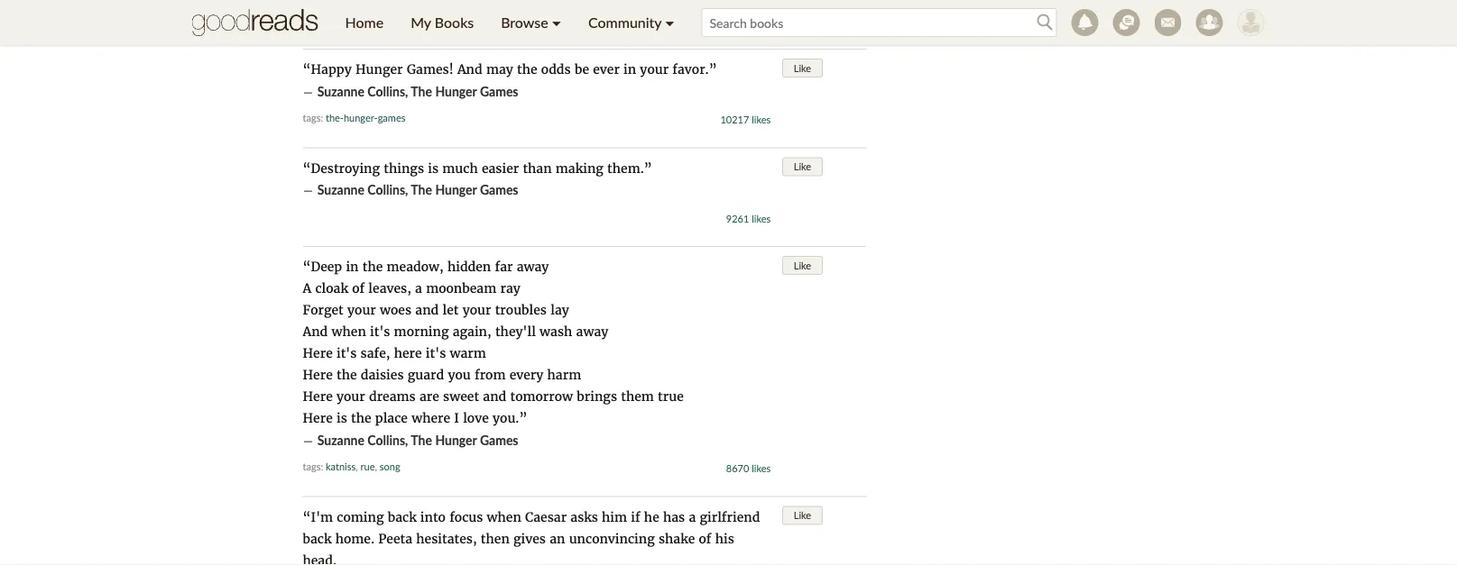 Task type: describe. For each thing, give the bounding box(es) containing it.
suzanne inside "deep in the meadow, hidden far away a cloak of leaves, a moonbeam ray forget your woes and let your troubles lay and when it's morning again, they'll wash away here it's safe, here it's warm here the daisies guard you from every harm here your dreams are sweet and tomorrow brings them true here is the place where i love you." ― suzanne collins, the hunger games
[[317, 433, 365, 448]]

my
[[411, 14, 431, 31]]

9261 likes link
[[726, 213, 771, 225]]

the inside the "happy hunger games! and may the odds be ever in your favor." ― suzanne collins, the hunger games
[[411, 83, 432, 99]]

the inside "deep in the meadow, hidden far away a cloak of leaves, a moonbeam ray forget your woes and let your troubles lay and when it's morning again, they'll wash away here it's safe, here it's warm here the daisies guard you from every harm here your dreams are sweet and tomorrow brings them true here is the place where i love you." ― suzanne collins, the hunger games
[[411, 433, 432, 448]]

girlfriend
[[700, 510, 760, 526]]

a
[[303, 281, 312, 297]]

tags: for truth
[[303, 13, 323, 25]]

again,
[[453, 324, 492, 340]]

like for "destroying things is much easier than making them."
[[794, 161, 812, 173]]

"happy hunger games! and may the odds be ever in your favor." ― suzanne collins, the hunger games
[[303, 61, 717, 100]]

if
[[631, 510, 641, 526]]

guard
[[408, 367, 444, 384]]

home link
[[332, 0, 397, 45]]

Search books text field
[[702, 8, 1057, 37]]

wash
[[540, 324, 573, 340]]

the up the leaves,
[[363, 259, 383, 275]]

3 the hunger games link from the top
[[411, 433, 519, 448]]

his
[[716, 531, 735, 547]]

8670 likes
[[726, 463, 771, 475]]

friend requests image
[[1196, 9, 1224, 36]]

then
[[481, 531, 510, 547]]

hesitates,
[[416, 531, 477, 547]]

making
[[556, 160, 604, 176]]

like link for "destroying things is much easier than making them."
[[782, 158, 823, 176]]

them."
[[608, 160, 652, 176]]

― inside the "happy hunger games! and may the odds be ever in your favor." ― suzanne collins, the hunger games
[[303, 83, 314, 100]]

suzanne inside the "happy hunger games! and may the odds be ever in your favor." ― suzanne collins, the hunger games
[[317, 83, 365, 99]]

like link for "deep in the meadow, hidden far away
[[782, 256, 823, 275]]

from
[[475, 367, 506, 384]]

let
[[443, 302, 459, 319]]

hidden
[[448, 259, 491, 275]]

the hunger games link for and
[[411, 83, 519, 99]]

my group discussions image
[[1113, 9, 1140, 36]]

hunger inside the "destroying things is much easier than making them." ― suzanne collins, the hunger games
[[435, 182, 477, 198]]

menu containing home
[[332, 0, 688, 45]]

hunger inside "deep in the meadow, hidden far away a cloak of leaves, a moonbeam ray forget your woes and let your troubles lay and when it's morning again, they'll wash away here it's safe, here it's warm here the daisies guard you from every harm here your dreams are sweet and tomorrow brings them true here is the place where i love you." ― suzanne collins, the hunger games
[[435, 433, 477, 448]]

katniss
[[326, 461, 356, 473]]

notifications image
[[1072, 9, 1099, 36]]

your up again, at the bottom left of the page
[[463, 302, 491, 319]]

0 vertical spatial and
[[415, 302, 439, 319]]

like for "happy hunger games! and may the odds be ever in your favor."
[[794, 62, 812, 74]]

an
[[550, 531, 565, 547]]

leaves,
[[369, 281, 412, 297]]

head.
[[303, 553, 337, 566]]

likes for 10217 likes
[[752, 114, 771, 126]]

be
[[575, 61, 589, 78]]

2 horizontal spatial it's
[[426, 346, 446, 362]]

community ▾ button
[[575, 0, 688, 45]]

a inside "deep in the meadow, hidden far away a cloak of leaves, a moonbeam ray forget your woes and let your troubles lay and when it's morning again, they'll wash away here it's safe, here it's warm here the daisies guard you from every harm here your dreams are sweet and tomorrow brings them true here is the place where i love you." ― suzanne collins, the hunger games
[[415, 281, 422, 297]]

focus
[[450, 510, 483, 526]]

suzanne inside the "destroying things is much easier than making them." ― suzanne collins, the hunger games
[[317, 182, 365, 198]]

1 horizontal spatial and
[[483, 389, 507, 405]]

morning
[[394, 324, 449, 340]]

may
[[486, 61, 513, 78]]

rue link
[[361, 461, 375, 473]]

rue
[[361, 461, 375, 473]]

into
[[420, 510, 446, 526]]

10217 likes link
[[721, 114, 771, 126]]

4 here from the top
[[303, 411, 333, 427]]

in inside the "happy hunger games! and may the odds be ever in your favor." ― suzanne collins, the hunger games
[[624, 61, 636, 78]]

forget
[[303, 302, 344, 319]]

likes for 9261 likes
[[752, 213, 771, 225]]

caesar
[[525, 510, 567, 526]]

coming
[[337, 510, 384, 526]]

hunger down home link
[[356, 61, 403, 78]]

the-
[[326, 111, 344, 124]]

asks
[[571, 510, 598, 526]]

far
[[495, 259, 513, 275]]

▾ for community ▾
[[666, 14, 675, 31]]

10217 likes
[[721, 114, 771, 126]]

my books
[[411, 14, 474, 31]]

moonbeam
[[426, 281, 497, 297]]

ever
[[593, 61, 620, 78]]

1 , from the left
[[356, 461, 358, 473]]

"destroying
[[303, 160, 380, 176]]

4 like link from the top
[[782, 507, 823, 526]]

truth
[[326, 13, 348, 25]]

home.
[[335, 531, 375, 547]]

your left woes at the bottom of page
[[348, 302, 376, 319]]

games inside the "happy hunger games! and may the odds be ever in your favor." ― suzanne collins, the hunger games
[[480, 83, 519, 99]]

collins, inside the "destroying things is much easier than making them." ― suzanne collins, the hunger games
[[368, 182, 408, 198]]

woes
[[380, 302, 412, 319]]

1 here from the top
[[303, 346, 333, 362]]

the left place
[[351, 411, 371, 427]]

bob builder image
[[1238, 9, 1265, 36]]

3 here from the top
[[303, 389, 333, 405]]

sweet
[[443, 389, 479, 405]]

things
[[384, 160, 424, 176]]

collins, inside the "happy hunger games! and may the odds be ever in your favor." ― suzanne collins, the hunger games
[[368, 83, 408, 99]]

home
[[345, 14, 384, 31]]

here
[[394, 346, 422, 362]]

i
[[454, 411, 459, 427]]

1 horizontal spatial back
[[388, 510, 417, 526]]

unconvincing
[[569, 531, 655, 547]]

games inside the "destroying things is much easier than making them." ― suzanne collins, the hunger games
[[480, 182, 519, 198]]

11871 likes link
[[721, 15, 771, 27]]

9261 likes
[[726, 213, 771, 225]]

games inside "deep in the meadow, hidden far away a cloak of leaves, a moonbeam ray forget your woes and let your troubles lay and when it's morning again, they'll wash away here it's safe, here it's warm here the daisies guard you from every harm here your dreams are sweet and tomorrow brings them true here is the place where i love you." ― suzanne collins, the hunger games
[[480, 433, 519, 448]]

my books link
[[397, 0, 488, 45]]

has
[[663, 510, 685, 526]]

the-hunger-games link
[[326, 111, 406, 124]]

song
[[380, 461, 401, 473]]

a inside "i'm coming back into focus when caesar asks him if he has a girlfriend back home. peeta hesitates, then gives an unconvincing shake of his head.
[[689, 510, 696, 526]]

safe,
[[361, 346, 390, 362]]

"deep in the meadow, hidden far away a cloak of leaves, a moonbeam ray forget your woes and let your troubles lay and when it's morning again, they'll wash away here it's safe, here it's warm here the daisies guard you from every harm here your dreams are sweet and tomorrow brings them true here is the place where i love you." ― suzanne collins, the hunger games
[[303, 259, 684, 449]]

"destroying things is much easier than making them." ― suzanne collins, the hunger games
[[303, 160, 652, 199]]

the left daisies
[[337, 367, 357, 384]]

daisies
[[361, 367, 404, 384]]

▾ for browse ▾
[[552, 14, 561, 31]]

11871 likes
[[721, 15, 771, 27]]

collins, inside "deep in the meadow, hidden far away a cloak of leaves, a moonbeam ray forget your woes and let your troubles lay and when it's morning again, they'll wash away here it's safe, here it's warm here the daisies guard you from every harm here your dreams are sweet and tomorrow brings them true here is the place where i love you." ― suzanne collins, the hunger games
[[368, 433, 408, 448]]

you
[[448, 367, 471, 384]]

in inside "deep in the meadow, hidden far away a cloak of leaves, a moonbeam ray forget your woes and let your troubles lay and when it's morning again, they'll wash away here it's safe, here it's warm here the daisies guard you from every harm here your dreams are sweet and tomorrow brings them true here is the place where i love you." ― suzanne collins, the hunger games
[[346, 259, 359, 275]]



Task type: vqa. For each thing, say whether or not it's contained in the screenshot.
third "Games" from the top of the page
yes



Task type: locate. For each thing, give the bounding box(es) containing it.
the hunger games link down games!
[[411, 83, 519, 99]]

― down "happy
[[303, 83, 314, 100]]

tags: for the-hunger-games
[[303, 111, 323, 124]]

1 like from the top
[[794, 62, 812, 74]]

2 vertical spatial the hunger games link
[[411, 433, 519, 448]]

it's left safe,
[[337, 346, 357, 362]]

11871
[[721, 15, 749, 27]]

2 games from the top
[[480, 182, 519, 198]]

every
[[510, 367, 544, 384]]

tomorrow
[[510, 389, 573, 405]]

2 ― from the top
[[303, 182, 314, 199]]

menu
[[332, 0, 688, 45]]

2 the hunger games link from the top
[[411, 182, 519, 198]]

0 horizontal spatial and
[[415, 302, 439, 319]]

1 vertical spatial a
[[689, 510, 696, 526]]

the hunger games link for much
[[411, 182, 519, 198]]

0 vertical spatial tags:
[[303, 13, 323, 25]]

is inside "deep in the meadow, hidden far away a cloak of leaves, a moonbeam ray forget your woes and let your troubles lay and when it's morning again, they'll wash away here it's safe, here it's warm here the daisies guard you from every harm here your dreams are sweet and tomorrow brings them true here is the place where i love you." ― suzanne collins, the hunger games
[[337, 411, 347, 427]]

song link
[[380, 461, 401, 473]]

place
[[375, 411, 408, 427]]

a right "has"
[[689, 510, 696, 526]]

0 horizontal spatial back
[[303, 531, 332, 547]]

1 vertical spatial back
[[303, 531, 332, 547]]

favor."
[[673, 61, 717, 78]]

the hunger games link
[[411, 83, 519, 99], [411, 182, 519, 198], [411, 433, 519, 448]]

like
[[794, 62, 812, 74], [794, 161, 812, 173], [794, 260, 812, 272], [794, 510, 812, 522]]

8670
[[726, 463, 749, 475]]

―
[[303, 83, 314, 100], [303, 182, 314, 199], [303, 433, 314, 449]]

1 horizontal spatial away
[[576, 324, 609, 340]]

hunger down i
[[435, 433, 477, 448]]

troubles
[[495, 302, 547, 319]]

brings
[[577, 389, 617, 405]]

2 likes from the top
[[752, 114, 771, 126]]

the inside the "destroying things is much easier than making them." ― suzanne collins, the hunger games
[[411, 182, 432, 198]]

1 vertical spatial the hunger games link
[[411, 182, 519, 198]]

away right wash
[[576, 324, 609, 340]]

3 games from the top
[[480, 433, 519, 448]]

peeta
[[378, 531, 413, 547]]

lay
[[551, 302, 569, 319]]

games!
[[407, 61, 454, 78]]

8670 likes link
[[726, 463, 771, 475]]

1 vertical spatial and
[[303, 324, 328, 340]]

your down daisies
[[337, 389, 365, 405]]

the down games!
[[411, 83, 432, 99]]

he
[[644, 510, 660, 526]]

9261
[[726, 213, 749, 225]]

easier
[[482, 160, 519, 176]]

0 vertical spatial of
[[352, 281, 365, 297]]

2 vertical spatial collins,
[[368, 433, 408, 448]]

are
[[420, 389, 439, 405]]

the hunger games link down 'much'
[[411, 182, 519, 198]]

▾
[[552, 14, 561, 31], [666, 14, 675, 31]]

1 vertical spatial of
[[699, 531, 712, 547]]

likes
[[752, 15, 771, 27], [752, 114, 771, 126], [752, 213, 771, 225], [752, 463, 771, 475]]

suzanne up 'katniss' link
[[317, 433, 365, 448]]

community ▾
[[589, 14, 675, 31]]

back up peeta
[[388, 510, 417, 526]]

is left 'much'
[[428, 160, 439, 176]]

likes right 11871
[[752, 15, 771, 27]]

games
[[378, 111, 406, 124]]

when down 'forget' on the left of page
[[332, 324, 366, 340]]

truth link
[[326, 13, 348, 25]]

"i'm
[[303, 510, 333, 526]]

browse
[[501, 14, 549, 31]]

and left may
[[458, 61, 483, 78]]

1 likes from the top
[[752, 15, 771, 27]]

0 horizontal spatial it's
[[337, 346, 357, 362]]

and down 'forget' on the left of page
[[303, 324, 328, 340]]

0 horizontal spatial away
[[517, 259, 549, 275]]

likes right 8670
[[752, 463, 771, 475]]

0 vertical spatial back
[[388, 510, 417, 526]]

0 vertical spatial games
[[480, 83, 519, 99]]

2 the from the top
[[411, 182, 432, 198]]

"happy
[[303, 61, 352, 78]]

0 vertical spatial suzanne
[[317, 83, 365, 99]]

1 horizontal spatial in
[[624, 61, 636, 78]]

your inside the "happy hunger games! and may the odds be ever in your favor." ― suzanne collins, the hunger games
[[640, 61, 669, 78]]

1 ― from the top
[[303, 83, 314, 100]]

hunger down 'much'
[[435, 182, 477, 198]]

▾ inside dropdown button
[[552, 14, 561, 31]]

1 vertical spatial ―
[[303, 182, 314, 199]]

and inside the "happy hunger games! and may the odds be ever in your favor." ― suzanne collins, the hunger games
[[458, 61, 483, 78]]

tags: truth
[[303, 13, 348, 25]]

2 vertical spatial ―
[[303, 433, 314, 449]]

1 horizontal spatial of
[[699, 531, 712, 547]]

katniss link
[[326, 461, 356, 473]]

is inside the "destroying things is much easier than making them." ― suzanne collins, the hunger games
[[428, 160, 439, 176]]

likes right 9261
[[752, 213, 771, 225]]

warm
[[450, 346, 486, 362]]

the hunger games link down i
[[411, 433, 519, 448]]

1 games from the top
[[480, 83, 519, 99]]

likes for 11871 likes
[[752, 15, 771, 27]]

Search for books to add to your shelves search field
[[702, 8, 1057, 37]]

1 vertical spatial in
[[346, 259, 359, 275]]

games down may
[[480, 83, 519, 99]]

4 likes from the top
[[752, 463, 771, 475]]

3 suzanne from the top
[[317, 433, 365, 448]]

away
[[517, 259, 549, 275], [576, 324, 609, 340]]

the inside the "happy hunger games! and may the odds be ever in your favor." ― suzanne collins, the hunger games
[[517, 61, 538, 78]]

1 vertical spatial away
[[576, 324, 609, 340]]

0 vertical spatial and
[[458, 61, 483, 78]]

"i'm coming back into focus when caesar asks him if he has a girlfriend back home. peeta hesitates, then gives an unconvincing shake of his head.
[[303, 510, 760, 566]]

2 vertical spatial tags:
[[303, 461, 323, 473]]

back
[[388, 510, 417, 526], [303, 531, 332, 547]]

0 horizontal spatial a
[[415, 281, 422, 297]]

1 vertical spatial when
[[487, 510, 522, 526]]

― up tags: katniss , rue , song
[[303, 433, 314, 449]]

of
[[352, 281, 365, 297], [699, 531, 712, 547]]

1 the hunger games link from the top
[[411, 83, 519, 99]]

true
[[658, 389, 684, 405]]

in right ever
[[624, 61, 636, 78]]

gives
[[514, 531, 546, 547]]

and
[[458, 61, 483, 78], [303, 324, 328, 340]]

▾ right community
[[666, 14, 675, 31]]

2 suzanne from the top
[[317, 182, 365, 198]]

tags: katniss , rue , song
[[303, 461, 401, 473]]

collins, up games
[[368, 83, 408, 99]]

0 horizontal spatial ▾
[[552, 14, 561, 31]]

1 tags: from the top
[[303, 13, 323, 25]]

3 like from the top
[[794, 260, 812, 272]]

1 vertical spatial and
[[483, 389, 507, 405]]

harm
[[548, 367, 581, 384]]

, left song link
[[375, 461, 377, 473]]

2 like from the top
[[794, 161, 812, 173]]

the right may
[[517, 61, 538, 78]]

0 vertical spatial a
[[415, 281, 422, 297]]

likes for 8670 likes
[[752, 463, 771, 475]]

and up morning
[[415, 302, 439, 319]]

of left his
[[699, 531, 712, 547]]

browse ▾ button
[[488, 0, 575, 45]]

0 horizontal spatial when
[[332, 324, 366, 340]]

ray
[[500, 281, 521, 297]]

3 the from the top
[[411, 433, 432, 448]]

of right cloak
[[352, 281, 365, 297]]

1 vertical spatial collins,
[[368, 182, 408, 198]]

it's up safe,
[[370, 324, 390, 340]]

0 horizontal spatial is
[[337, 411, 347, 427]]

1 suzanne from the top
[[317, 83, 365, 99]]

1 vertical spatial games
[[480, 182, 519, 198]]

is up 'katniss' link
[[337, 411, 347, 427]]

3 tags: from the top
[[303, 461, 323, 473]]

2 vertical spatial games
[[480, 433, 519, 448]]

of inside "i'm coming back into focus when caesar asks him if he has a girlfriend back home. peeta hesitates, then gives an unconvincing shake of his head.
[[699, 531, 712, 547]]

,
[[356, 461, 358, 473], [375, 461, 377, 473]]

"deep
[[303, 259, 342, 275]]

inbox image
[[1155, 9, 1182, 36]]

hunger-
[[344, 111, 378, 124]]

4 like from the top
[[794, 510, 812, 522]]

3 like link from the top
[[782, 256, 823, 275]]

in
[[624, 61, 636, 78], [346, 259, 359, 275]]

suzanne
[[317, 83, 365, 99], [317, 182, 365, 198], [317, 433, 365, 448]]

0 vertical spatial is
[[428, 160, 439, 176]]

10217
[[721, 114, 749, 126]]

like for "deep in the meadow, hidden far away
[[794, 260, 812, 272]]

― inside the "destroying things is much easier than making them." ― suzanne collins, the hunger games
[[303, 182, 314, 199]]

collins, down place
[[368, 433, 408, 448]]

― down "destroying
[[303, 182, 314, 199]]

the down where
[[411, 433, 432, 448]]

0 horizontal spatial and
[[303, 324, 328, 340]]

1 the from the top
[[411, 83, 432, 99]]

1 like link from the top
[[782, 59, 823, 78]]

where
[[412, 411, 450, 427]]

0 vertical spatial the hunger games link
[[411, 83, 519, 99]]

0 horizontal spatial in
[[346, 259, 359, 275]]

back up head.
[[303, 531, 332, 547]]

0 vertical spatial in
[[624, 61, 636, 78]]

1 vertical spatial tags:
[[303, 111, 323, 124]]

0 horizontal spatial ,
[[356, 461, 358, 473]]

in up cloak
[[346, 259, 359, 275]]

▾ right browse
[[552, 14, 561, 31]]

3 likes from the top
[[752, 213, 771, 225]]

a down meadow,
[[415, 281, 422, 297]]

0 vertical spatial away
[[517, 259, 549, 275]]

and
[[415, 302, 439, 319], [483, 389, 507, 405]]

― inside "deep in the meadow, hidden far away a cloak of leaves, a moonbeam ray forget your woes and let your troubles lay and when it's morning again, they'll wash away here it's safe, here it's warm here the daisies guard you from every harm here your dreams are sweet and tomorrow brings them true here is the place where i love you." ― suzanne collins, the hunger games
[[303, 433, 314, 449]]

1 horizontal spatial it's
[[370, 324, 390, 340]]

0 horizontal spatial of
[[352, 281, 365, 297]]

games down you."
[[480, 433, 519, 448]]

the down things
[[411, 182, 432, 198]]

likes right 10217
[[752, 114, 771, 126]]

and down from
[[483, 389, 507, 405]]

tags: left 'katniss' link
[[303, 461, 323, 473]]

0 vertical spatial ―
[[303, 83, 314, 100]]

1 horizontal spatial ▾
[[666, 14, 675, 31]]

0 vertical spatial when
[[332, 324, 366, 340]]

2 vertical spatial suzanne
[[317, 433, 365, 448]]

3 collins, from the top
[[368, 433, 408, 448]]

1 vertical spatial suzanne
[[317, 182, 365, 198]]

1 horizontal spatial is
[[428, 160, 439, 176]]

meadow,
[[387, 259, 444, 275]]

here
[[303, 346, 333, 362], [303, 367, 333, 384], [303, 389, 333, 405], [303, 411, 333, 427]]

like link for "happy hunger games! and may the odds be ever in your favor."
[[782, 59, 823, 78]]

▾ inside popup button
[[666, 14, 675, 31]]

suzanne down "happy
[[317, 83, 365, 99]]

community
[[589, 14, 662, 31]]

1 horizontal spatial when
[[487, 510, 522, 526]]

when up then
[[487, 510, 522, 526]]

cloak
[[315, 281, 348, 297]]

2 tags: from the top
[[303, 111, 323, 124]]

and inside "deep in the meadow, hidden far away a cloak of leaves, a moonbeam ray forget your woes and let your troubles lay and when it's morning again, they'll wash away here it's safe, here it's warm here the daisies guard you from every harm here your dreams are sweet and tomorrow brings them true here is the place where i love you." ― suzanne collins, the hunger games
[[303, 324, 328, 340]]

shake
[[659, 531, 695, 547]]

of inside "deep in the meadow, hidden far away a cloak of leaves, a moonbeam ray forget your woes and let your troubles lay and when it's morning again, they'll wash away here it's safe, here it's warm here the daisies guard you from every harm here your dreams are sweet and tomorrow brings them true here is the place where i love you." ― suzanne collins, the hunger games
[[352, 281, 365, 297]]

1 collins, from the top
[[368, 83, 408, 99]]

2 here from the top
[[303, 367, 333, 384]]

2 , from the left
[[375, 461, 377, 473]]

2 ▾ from the left
[[666, 14, 675, 31]]

1 horizontal spatial and
[[458, 61, 483, 78]]

your left favor."
[[640, 61, 669, 78]]

when inside "deep in the meadow, hidden far away a cloak of leaves, a moonbeam ray forget your woes and let your troubles lay and when it's morning again, they'll wash away here it's safe, here it's warm here the daisies guard you from every harm here your dreams are sweet and tomorrow brings them true here is the place where i love you." ― suzanne collins, the hunger games
[[332, 324, 366, 340]]

the
[[411, 83, 432, 99], [411, 182, 432, 198], [411, 433, 432, 448]]

2 vertical spatial the
[[411, 433, 432, 448]]

them
[[621, 389, 654, 405]]

tags: left the- at the top of page
[[303, 111, 323, 124]]

than
[[523, 160, 552, 176]]

, left rue
[[356, 461, 358, 473]]

away right far
[[517, 259, 549, 275]]

dreams
[[369, 389, 416, 405]]

1 vertical spatial the
[[411, 182, 432, 198]]

1 horizontal spatial ,
[[375, 461, 377, 473]]

1 vertical spatial is
[[337, 411, 347, 427]]

suzanne down "destroying
[[317, 182, 365, 198]]

collins,
[[368, 83, 408, 99], [368, 182, 408, 198], [368, 433, 408, 448]]

collins, down things
[[368, 182, 408, 198]]

2 like link from the top
[[782, 158, 823, 176]]

0 vertical spatial collins,
[[368, 83, 408, 99]]

2 collins, from the top
[[368, 182, 408, 198]]

tags: left truth
[[303, 13, 323, 25]]

1 ▾ from the left
[[552, 14, 561, 31]]

you."
[[493, 411, 527, 427]]

3 ― from the top
[[303, 433, 314, 449]]

1 horizontal spatial a
[[689, 510, 696, 526]]

him
[[602, 510, 627, 526]]

they'll
[[495, 324, 536, 340]]

when inside "i'm coming back into focus when caesar asks him if he has a girlfriend back home. peeta hesitates, then gives an unconvincing shake of his head.
[[487, 510, 522, 526]]

games down easier
[[480, 182, 519, 198]]

the
[[517, 61, 538, 78], [363, 259, 383, 275], [337, 367, 357, 384], [351, 411, 371, 427]]

it's up guard
[[426, 346, 446, 362]]

hunger down games!
[[435, 83, 477, 99]]

a
[[415, 281, 422, 297], [689, 510, 696, 526]]

0 vertical spatial the
[[411, 83, 432, 99]]



